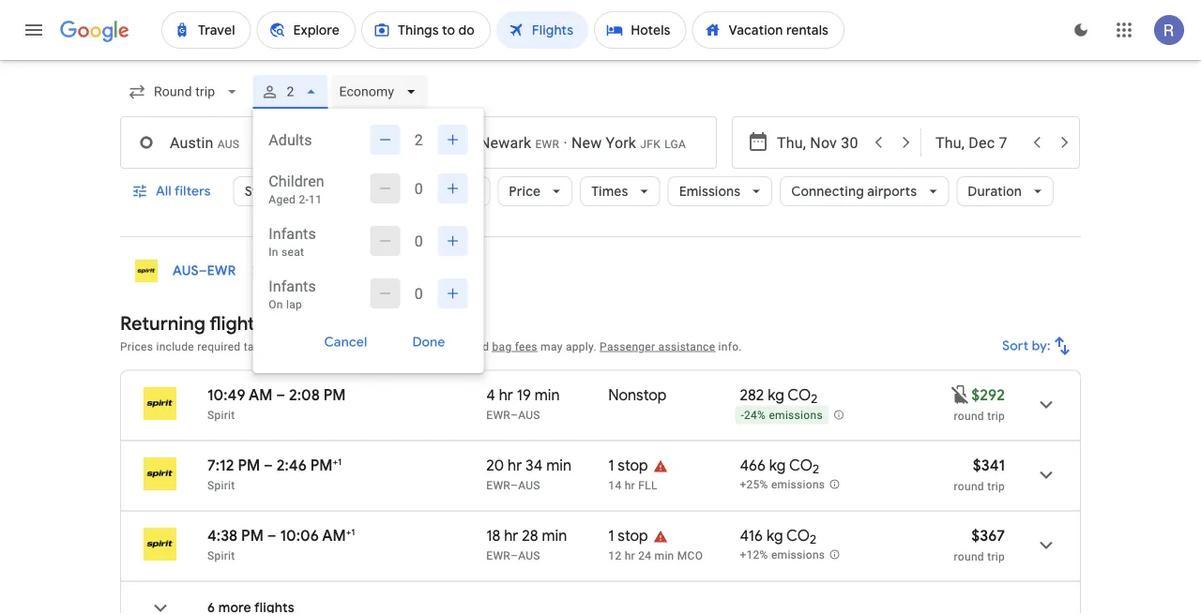 Task type: locate. For each thing, give the bounding box(es) containing it.
infants up seat
[[269, 225, 316, 243]]

1 right 2:46
[[338, 457, 342, 468]]

hr right 18
[[504, 527, 519, 546]]

28
[[522, 527, 539, 546]]

ewr down 18
[[487, 550, 511, 563]]

ewr down the 4
[[487, 409, 511, 422]]

round inside the $341 round trip
[[954, 481, 985, 494]]

0 horizontal spatial +
[[275, 341, 282, 354]]

1 0 from the top
[[415, 180, 423, 198]]

newark
[[480, 134, 532, 152]]

flights
[[210, 312, 264, 336]]

0 for infants on lap
[[415, 285, 423, 303]]

hr left 34 at the bottom left of the page
[[508, 457, 522, 476]]

466 kg co 2
[[740, 457, 820, 479]]

co up -24% emissions
[[788, 386, 811, 406]]

2 inside 466 kg co 2
[[813, 463, 820, 479]]

stop up 14 hr fll
[[618, 457, 649, 476]]

$292
[[972, 386, 1006, 406]]

1 stop flight. element for 18 hr 28 min
[[609, 527, 649, 549]]

+ right 2:46
[[333, 457, 338, 468]]

layover (1 of 1) is a 12 hr 24 min overnight layover at orlando international airport in orlando. element
[[609, 549, 731, 564]]

2 stop from the top
[[618, 527, 649, 546]]

trip inside the $341 round trip
[[988, 481, 1006, 494]]

+12%
[[740, 550, 769, 563]]

1 up the 14 at bottom right
[[609, 457, 615, 476]]

ewr inside 4 hr 19 min ewr – aus
[[487, 409, 511, 422]]

fees right bag
[[515, 341, 538, 354]]

emissions down 466 kg co 2
[[772, 479, 826, 493]]

2 up +12% emissions
[[810, 533, 817, 549]]

aus down 19 at left bottom
[[518, 409, 541, 422]]

2 vertical spatial 0
[[415, 285, 423, 303]]

leaves newark liberty international airport at 4:38 pm on thursday, december 7 and arrives at austin-bergstrom international airport at 10:06 am on friday, december 8. element
[[207, 527, 355, 546]]

swap origin and destination. image
[[407, 132, 430, 154]]

2 0 from the top
[[415, 233, 423, 251]]

ewr down 20
[[487, 480, 511, 493]]

pm right 2:46
[[311, 457, 333, 476]]

11
[[309, 194, 322, 207]]

Arrival time: 10:06 AM on  Friday, December 8. text field
[[280, 527, 355, 546]]

ewr up flights
[[207, 263, 236, 280]]

spirit down 4:38
[[207, 550, 235, 563]]

– down 19 at left bottom
[[511, 409, 518, 422]]

0 vertical spatial co
[[788, 386, 811, 406]]

3 spirit from the top
[[207, 550, 235, 563]]

1 stop for 20 hr 34 min
[[609, 457, 649, 476]]

1 stop flight. element
[[609, 457, 649, 479], [609, 527, 649, 549]]

co inside 416 kg co 2
[[787, 527, 810, 546]]

1 vertical spatial stop
[[618, 527, 649, 546]]

hr right the 4
[[499, 386, 513, 406]]

1 1 stop flight. element from the top
[[609, 457, 649, 479]]

aus
[[173, 263, 199, 280], [518, 409, 541, 422], [518, 480, 541, 493], [518, 550, 541, 563]]

min inside the 18 hr 28 min ewr – aus
[[542, 527, 567, 546]]

airlines
[[331, 184, 377, 200]]

fees left for
[[285, 341, 308, 354]]

ewr for 10:06 am
[[487, 550, 511, 563]]

round down this price for this flight doesn't include overhead bin access. if you need a carry-on bag, use the bags filter to update prices. icon
[[954, 410, 985, 423]]

1 stop from the top
[[618, 457, 649, 476]]

ewr for 2:46 pm
[[487, 480, 511, 493]]

in
[[269, 246, 279, 260]]

kg for 466
[[770, 457, 786, 476]]

1 infants from the top
[[269, 225, 316, 243]]

1 inside 4:38 pm – 10:06 am + 1
[[351, 527, 355, 539]]

0 vertical spatial 0
[[415, 180, 423, 198]]

1 horizontal spatial am
[[322, 527, 346, 546]]

aus inside the 18 hr 28 min ewr – aus
[[518, 550, 541, 563]]

hr for 12
[[625, 550, 636, 563]]

None search field
[[120, 70, 1082, 374]]

duration
[[968, 184, 1023, 200]]

aus for 2:08 pm
[[518, 409, 541, 422]]

0 vertical spatial spirit
[[207, 409, 235, 422]]

lap
[[286, 299, 302, 312]]

7:12
[[207, 457, 234, 476]]

co for 416
[[787, 527, 810, 546]]

– down total duration 20 hr 34 min. element
[[511, 480, 518, 493]]

3 trip from the top
[[988, 551, 1006, 564]]

trip for $341
[[988, 481, 1006, 494]]

12
[[609, 550, 622, 563]]

stop up 24
[[618, 527, 649, 546]]

min right 24
[[655, 550, 675, 563]]

main menu image
[[23, 19, 45, 41]]

– left the 10:06
[[267, 527, 277, 546]]

spirit down 10:49
[[207, 409, 235, 422]]

kg inside 282 kg co 2
[[768, 386, 785, 406]]

– inside 4 hr 19 min ewr – aus
[[511, 409, 518, 422]]

1 vertical spatial 0
[[415, 233, 423, 251]]

kg up +25% emissions
[[770, 457, 786, 476]]

– left 2:46
[[264, 457, 273, 476]]

choose return to austin
[[274, 263, 425, 280]]

1
[[338, 457, 342, 468], [609, 457, 615, 476], [351, 527, 355, 539], [609, 527, 615, 546]]

ewr
[[207, 263, 236, 280], [487, 409, 511, 422], [487, 480, 511, 493], [487, 550, 511, 563]]

2 up -24% emissions
[[811, 392, 818, 408]]

round trip
[[954, 410, 1006, 423]]

0 horizontal spatial fees
[[285, 341, 308, 354]]

ewr inside the 18 hr 28 min ewr – aus
[[487, 550, 511, 563]]

1 vertical spatial trip
[[988, 481, 1006, 494]]

1 vertical spatial spirit
[[207, 480, 235, 493]]

0 down austin
[[415, 285, 423, 303]]

2 vertical spatial co
[[787, 527, 810, 546]]

kg inside 416 kg co 2
[[767, 527, 784, 546]]

0 up austin
[[415, 233, 423, 251]]

1 vertical spatial 1 stop
[[609, 527, 649, 546]]

min inside '20 hr 34 min ewr – aus'
[[547, 457, 572, 476]]

2 trip from the top
[[988, 481, 1006, 494]]

infants on lap
[[269, 278, 316, 312]]

1 right the 10:06
[[351, 527, 355, 539]]

children
[[269, 173, 325, 191]]

1 stop up 12
[[609, 527, 649, 546]]

2-
[[299, 194, 309, 207]]

+ inside 7:12 pm – 2:46 pm + 1
[[333, 457, 338, 468]]

None field
[[120, 76, 249, 109], [332, 76, 428, 109], [120, 76, 249, 109], [332, 76, 428, 109]]

hr right the 14 at bottom right
[[625, 480, 636, 493]]

2 vertical spatial +
[[346, 527, 351, 539]]

hr
[[499, 386, 513, 406], [508, 457, 522, 476], [625, 480, 636, 493], [504, 527, 519, 546], [625, 550, 636, 563]]

infants up lap
[[269, 278, 316, 296]]

2 1 stop flight. element from the top
[[609, 527, 649, 549]]

trip inside $367 round trip
[[988, 551, 1006, 564]]

1 vertical spatial emissions
[[772, 479, 826, 493]]

spirit inside 10:49 am – 2:08 pm spirit
[[207, 409, 235, 422]]

416 kg co 2
[[740, 527, 817, 549]]

– up the returning flights in the bottom of the page
[[199, 263, 207, 280]]

1 vertical spatial am
[[322, 527, 346, 546]]

– left 2:08
[[276, 386, 286, 406]]

hr for 14
[[625, 480, 636, 493]]

hr for 4
[[499, 386, 513, 406]]

3 0 from the top
[[415, 285, 423, 303]]

sort
[[1003, 338, 1029, 355]]

0 vertical spatial 1 stop flight. element
[[609, 457, 649, 479]]

and
[[470, 341, 489, 354]]

Arrival time: 2:46 PM on  Friday, December 8. text field
[[277, 457, 342, 476]]

1 stop flight. element up 12
[[609, 527, 649, 549]]

pm
[[324, 386, 346, 406], [238, 457, 260, 476], [311, 457, 333, 476], [241, 527, 264, 546]]

0 vertical spatial trip
[[988, 410, 1006, 423]]

assistance
[[659, 341, 716, 354]]

stops button
[[233, 169, 312, 215]]

flight details. leaves newark liberty international airport at 4:38 pm on thursday, december 7 and arrives at austin-bergstrom international airport at 10:06 am on friday, december 8. image
[[1024, 524, 1069, 569]]

required
[[197, 341, 241, 354]]

2 vertical spatial trip
[[988, 551, 1006, 564]]

4:38
[[207, 527, 238, 546]]

2 fees from the left
[[515, 341, 538, 354]]

stop for 20 hr 34 min
[[618, 457, 649, 476]]

Departure time: 4:38 PM. text field
[[207, 527, 264, 546]]

aus inside '20 hr 34 min ewr – aus'
[[518, 480, 541, 493]]

2 vertical spatial spirit
[[207, 550, 235, 563]]

times
[[592, 184, 629, 200]]

hr inside 4 hr 19 min ewr – aus
[[499, 386, 513, 406]]

co inside 466 kg co 2
[[790, 457, 813, 476]]

co inside 282 kg co 2
[[788, 386, 811, 406]]

1 1 stop from the top
[[609, 457, 649, 476]]

spirit down 7:12 at the left bottom
[[207, 480, 235, 493]]

infants for infants on lap
[[269, 278, 316, 296]]

24%
[[745, 410, 766, 423]]

1 vertical spatial 1 stop flight. element
[[609, 527, 649, 549]]

charges
[[425, 341, 467, 354]]

None text field
[[422, 117, 717, 169]]

Arrival time: 2:08 PM. text field
[[289, 386, 346, 406]]

co
[[788, 386, 811, 406], [790, 457, 813, 476], [787, 527, 810, 546]]

2 infants from the top
[[269, 278, 316, 296]]

prices include required taxes + fees for 2 adults. optional charges and bag fees may apply. passenger assistance
[[120, 341, 716, 354]]

connecting airports
[[792, 184, 918, 200]]

round down 341 us dollars text box at the bottom
[[954, 481, 985, 494]]

min right 28
[[542, 527, 567, 546]]

mco
[[678, 550, 703, 563]]

kg inside 466 kg co 2
[[770, 457, 786, 476]]

round for $341
[[954, 481, 985, 494]]

+ right the 10:06
[[346, 527, 351, 539]]

0 horizontal spatial am
[[249, 386, 273, 406]]

all filters
[[156, 184, 211, 200]]

+ right taxes
[[275, 341, 282, 354]]

1 vertical spatial kg
[[770, 457, 786, 476]]

done button
[[390, 328, 468, 358]]

2 1 stop from the top
[[609, 527, 649, 546]]

2 round from the top
[[954, 481, 985, 494]]

+
[[275, 341, 282, 354], [333, 457, 338, 468], [346, 527, 351, 539]]

0 vertical spatial am
[[249, 386, 273, 406]]

0 vertical spatial infants
[[269, 225, 316, 243]]

2 vertical spatial round
[[954, 551, 985, 564]]

emissions down 282 kg co 2
[[769, 410, 823, 423]]

+ for 10:06 am
[[346, 527, 351, 539]]

1 vertical spatial +
[[333, 457, 338, 468]]

2 spirit from the top
[[207, 480, 235, 493]]

aus inside 4 hr 19 min ewr – aus
[[518, 409, 541, 422]]

kg
[[768, 386, 785, 406], [770, 457, 786, 476], [767, 527, 784, 546]]

emissions down 416 kg co 2
[[772, 550, 826, 563]]

emissions for 466
[[772, 479, 826, 493]]

0 left bags
[[415, 180, 423, 198]]

co up +25% emissions
[[790, 457, 813, 476]]

am right the 10:06
[[322, 527, 346, 546]]

aus for 10:06 am
[[518, 550, 541, 563]]

round down 367 us dollars text box
[[954, 551, 985, 564]]

bag fees button
[[492, 341, 538, 354]]

1 horizontal spatial fees
[[515, 341, 538, 354]]

include
[[156, 341, 194, 354]]

–
[[199, 263, 207, 280], [276, 386, 286, 406], [511, 409, 518, 422], [264, 457, 273, 476], [511, 480, 518, 493], [267, 527, 277, 546], [511, 550, 518, 563]]

1 vertical spatial round
[[954, 481, 985, 494]]

– down the total duration 18 hr 28 min. element
[[511, 550, 518, 563]]

hr inside '20 hr 34 min ewr – aus'
[[508, 457, 522, 476]]

aus down 28
[[518, 550, 541, 563]]

ewr inside '20 hr 34 min ewr – aus'
[[487, 480, 511, 493]]

flight details. leaves newark liberty international airport at 7:12 pm on thursday, december 7 and arrives at austin-bergstrom international airport at 2:46 pm on friday, december 8. image
[[1024, 453, 1069, 499]]

0
[[415, 180, 423, 198], [415, 233, 423, 251], [415, 285, 423, 303]]

done
[[412, 335, 445, 352]]

0 vertical spatial round
[[954, 410, 985, 423]]

0 vertical spatial kg
[[768, 386, 785, 406]]

341 US dollars text field
[[973, 457, 1006, 476]]

1 round from the top
[[954, 410, 985, 423]]

+ inside 4:38 pm – 10:06 am + 1
[[346, 527, 351, 539]]

2 vertical spatial emissions
[[772, 550, 826, 563]]

am inside 10:49 am – 2:08 pm spirit
[[249, 386, 273, 406]]

1 vertical spatial co
[[790, 457, 813, 476]]

min inside 4 hr 19 min ewr – aus
[[535, 386, 560, 406]]

stop for 18 hr 28 min
[[618, 527, 649, 546]]

trip down $292
[[988, 410, 1006, 423]]

+ for 2:46 pm
[[333, 457, 338, 468]]

10:49 am – 2:08 pm spirit
[[207, 386, 346, 422]]

hr for 20
[[508, 457, 522, 476]]

hr inside the 18 hr 28 min ewr – aus
[[504, 527, 519, 546]]

return
[[326, 263, 365, 280]]

round inside $367 round trip
[[954, 551, 985, 564]]

3 round from the top
[[954, 551, 985, 564]]

children aged 2-11
[[269, 173, 325, 207]]

kg up -24% emissions
[[768, 386, 785, 406]]

hr right 12
[[625, 550, 636, 563]]

min right 19 at left bottom
[[535, 386, 560, 406]]

2 up bags popup button on the top left of page
[[415, 131, 423, 149]]

1 stop flight. element up 14 hr fll
[[609, 457, 649, 479]]

trip
[[988, 410, 1006, 423], [988, 481, 1006, 494], [988, 551, 1006, 564]]

0 vertical spatial stop
[[618, 457, 649, 476]]

infants
[[269, 225, 316, 243], [269, 278, 316, 296]]

1 stop up 14 hr fll
[[609, 457, 649, 476]]

change appearance image
[[1059, 8, 1104, 53]]

co up +12% emissions
[[787, 527, 810, 546]]

kg up +12% emissions
[[767, 527, 784, 546]]

min right 34 at the bottom left of the page
[[547, 457, 572, 476]]

2 horizontal spatial +
[[346, 527, 351, 539]]

spirit
[[207, 409, 235, 422], [207, 480, 235, 493], [207, 550, 235, 563]]

+12% emissions
[[740, 550, 826, 563]]

2 up adults
[[287, 84, 294, 100]]

aus for 2:46 pm
[[518, 480, 541, 493]]

2 up +25% emissions
[[813, 463, 820, 479]]

$367
[[972, 527, 1006, 546]]

Departure time: 7:12 PM. text field
[[207, 457, 260, 476]]

leaves newark liberty international airport at 10:49 am on thursday, december 7 and arrives at austin-bergstrom international airport at 2:08 pm on thursday, december 7. element
[[207, 386, 346, 406]]

-24% emissions
[[741, 410, 823, 423]]

seat
[[282, 246, 304, 260]]

ewr for 2:08 pm
[[487, 409, 511, 422]]

2 inside 2 popup button
[[287, 84, 294, 100]]

aus down 34 at the bottom left of the page
[[518, 480, 541, 493]]

choose
[[274, 263, 322, 280]]

0 vertical spatial 1 stop
[[609, 457, 649, 476]]

trip down 367 us dollars text box
[[988, 551, 1006, 564]]

emissions
[[769, 410, 823, 423], [772, 479, 826, 493], [772, 550, 826, 563]]

2 vertical spatial kg
[[767, 527, 784, 546]]

0 vertical spatial +
[[275, 341, 282, 354]]

1 vertical spatial infants
[[269, 278, 316, 296]]

1 spirit from the top
[[207, 409, 235, 422]]

1 horizontal spatial +
[[333, 457, 338, 468]]

am right 10:49
[[249, 386, 273, 406]]

pm right 2:08
[[324, 386, 346, 406]]

trip for $367
[[988, 551, 1006, 564]]

new
[[572, 134, 602, 152]]

airlines button
[[319, 177, 409, 207]]

trip down 341 us dollars text box at the bottom
[[988, 481, 1006, 494]]



Task type: vqa. For each thing, say whether or not it's contained in the screenshot.


Task type: describe. For each thing, give the bounding box(es) containing it.
-
[[741, 410, 745, 423]]

may
[[541, 341, 563, 354]]

total duration 20 hr 34 min. element
[[487, 457, 609, 479]]

min for 4 hr 19 min
[[535, 386, 560, 406]]

emissions for 416
[[772, 550, 826, 563]]

total duration 4 hr 19 min. element
[[487, 386, 609, 408]]

1 stop for 18 hr 28 min
[[609, 527, 649, 546]]

416
[[740, 527, 763, 546]]

2:08
[[289, 386, 320, 406]]

bags
[[428, 184, 458, 200]]

adults.
[[339, 341, 374, 354]]

min for 18 hr 28 min
[[542, 527, 567, 546]]

passenger
[[600, 341, 656, 354]]

4
[[487, 386, 496, 406]]

aus – ewr
[[173, 263, 236, 280]]

0 for infants in seat
[[415, 233, 423, 251]]

20
[[487, 457, 504, 476]]

emissions
[[679, 184, 741, 200]]

fll
[[639, 480, 658, 493]]

– inside 10:49 am – 2:08 pm spirit
[[276, 386, 286, 406]]

+25%
[[740, 479, 769, 493]]

nonstop flight. element
[[609, 386, 667, 408]]

spirit for 7:12
[[207, 480, 235, 493]]

adults
[[269, 131, 312, 149]]

all
[[156, 184, 172, 200]]

19
[[517, 386, 531, 406]]

·
[[564, 134, 568, 152]]

466
[[740, 457, 766, 476]]

367 US dollars text field
[[972, 527, 1006, 546]]

hr for 18
[[504, 527, 519, 546]]

18 hr 28 min ewr – aus
[[487, 527, 567, 563]]

14
[[609, 480, 622, 493]]

optional
[[377, 341, 422, 354]]

4:38 pm – 10:06 am + 1
[[207, 527, 355, 546]]

1 stop flight. element for 20 hr 34 min
[[609, 457, 649, 479]]

connecting
[[792, 184, 865, 200]]

0 vertical spatial emissions
[[769, 410, 823, 423]]

nonstop
[[609, 386, 667, 406]]

4 hr 19 min ewr – aus
[[487, 386, 560, 422]]

aged
[[269, 194, 296, 207]]

+25% emissions
[[740, 479, 826, 493]]

aus up the returning flights in the bottom of the page
[[173, 263, 199, 280]]

returning
[[120, 312, 206, 336]]

number of passengers dialog
[[253, 109, 484, 374]]

34
[[526, 457, 543, 476]]

co for 282
[[788, 386, 811, 406]]

co for 466
[[790, 457, 813, 476]]

1 inside 7:12 pm – 2:46 pm + 1
[[338, 457, 342, 468]]

10:49
[[207, 386, 246, 406]]

6 more flights image
[[138, 587, 183, 615]]

passenger assistance button
[[600, 341, 716, 354]]

10:06
[[280, 527, 319, 546]]

price button
[[498, 169, 573, 215]]

kg for 416
[[767, 527, 784, 546]]

for
[[311, 341, 326, 354]]

apply.
[[566, 341, 597, 354]]

bag
[[492, 341, 512, 354]]

0 for children aged 2-11
[[415, 180, 423, 198]]

7:12 pm – 2:46 pm + 1
[[207, 457, 342, 476]]

18
[[487, 527, 501, 546]]

taxes
[[244, 341, 272, 354]]

1 up 12
[[609, 527, 615, 546]]

connecting airports button
[[780, 169, 950, 215]]

292 US dollars text field
[[972, 386, 1006, 406]]

14 hr fll
[[609, 480, 658, 493]]

Return text field
[[936, 118, 1022, 169]]

$341
[[973, 457, 1006, 476]]

2 right for
[[329, 341, 335, 354]]

bags button
[[417, 169, 490, 215]]

1 trip from the top
[[988, 410, 1006, 423]]

– inside the 18 hr 28 min ewr – aus
[[511, 550, 518, 563]]

none search field containing adults
[[120, 70, 1082, 374]]

returning flights
[[120, 312, 264, 336]]

layover (1 of 1) is a 14 hr overnight layover at fort lauderdale-hollywood international airport in fort lauderdale. element
[[609, 479, 731, 494]]

round for $367
[[954, 551, 985, 564]]

pm inside 10:49 am – 2:08 pm spirit
[[324, 386, 346, 406]]

2 inside 282 kg co 2
[[811, 392, 818, 408]]

infants in seat
[[269, 225, 316, 260]]

total duration 18 hr 28 min. element
[[487, 527, 609, 549]]

austin
[[384, 263, 425, 280]]

$367 round trip
[[954, 527, 1006, 564]]

flight details. leaves newark liberty international airport at 10:49 am on thursday, december 7 and arrives at austin-bergstrom international airport at 2:08 pm on thursday, december 7. image
[[1024, 383, 1069, 428]]

– inside '20 hr 34 min ewr – aus'
[[511, 480, 518, 493]]

pm right 7:12 at the left bottom
[[238, 457, 260, 476]]

by:
[[1033, 338, 1052, 355]]

duration button
[[957, 169, 1054, 215]]

pm right 4:38
[[241, 527, 264, 546]]

all filters button
[[120, 169, 226, 215]]

282 kg co 2
[[740, 386, 818, 408]]

20 hr 34 min ewr – aus
[[487, 457, 572, 493]]

1 fees from the left
[[285, 341, 308, 354]]

$341 round trip
[[954, 457, 1006, 494]]

· new york
[[560, 134, 637, 152]]

min for 20 hr 34 min
[[547, 457, 572, 476]]

emissions button
[[668, 169, 773, 215]]

prices
[[120, 341, 153, 354]]

filters
[[175, 184, 211, 200]]

sort by: button
[[995, 324, 1082, 369]]

2 inside 416 kg co 2
[[810, 533, 817, 549]]

2 inside the number of passengers dialog
[[415, 131, 423, 149]]

sort by:
[[1003, 338, 1052, 355]]

Departure text field
[[777, 118, 864, 169]]

to
[[368, 263, 381, 280]]

spirit for 4:38
[[207, 550, 235, 563]]

infants for infants in seat
[[269, 225, 316, 243]]

returning flights main content
[[120, 253, 1082, 615]]

2 button
[[253, 70, 328, 115]]

times button
[[580, 169, 661, 215]]

24
[[639, 550, 652, 563]]

airports
[[868, 184, 918, 200]]

cancel
[[324, 335, 367, 352]]

kg for 282
[[768, 386, 785, 406]]

this price for this flight doesn't include overhead bin access. if you need a carry-on bag, use the bags filter to update prices. image
[[949, 384, 972, 407]]

leaves newark liberty international airport at 7:12 pm on thursday, december 7 and arrives at austin-bergstrom international airport at 2:46 pm on friday, december 8. element
[[207, 457, 342, 476]]

cancel button
[[302, 328, 390, 358]]

on
[[269, 299, 283, 312]]

12 hr 24 min mco
[[609, 550, 703, 563]]

york
[[606, 134, 637, 152]]

Departure time: 10:49 AM. text field
[[207, 386, 273, 406]]



